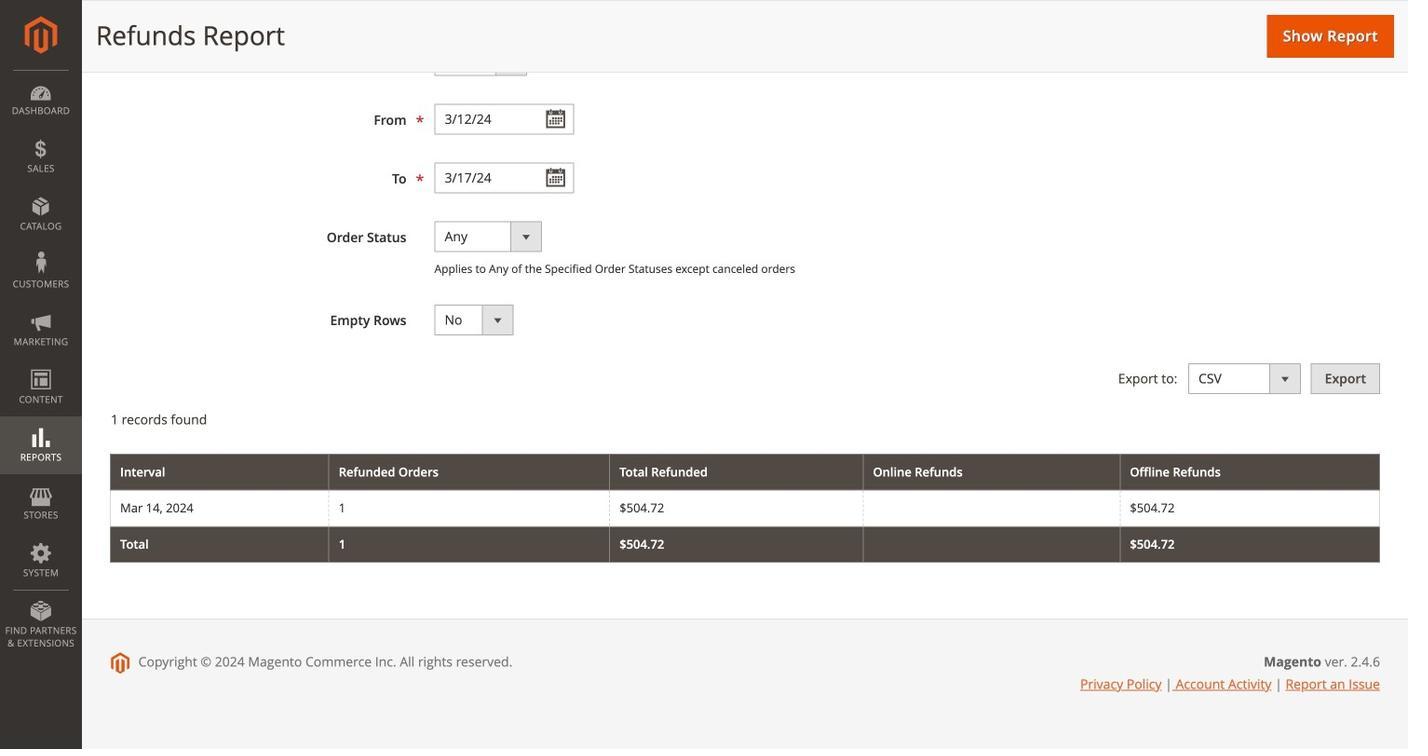 Task type: locate. For each thing, give the bounding box(es) containing it.
menu bar
[[0, 70, 82, 659]]

magento admin panel image
[[25, 16, 57, 54]]

None text field
[[435, 104, 574, 135]]

None text field
[[435, 163, 574, 193]]



